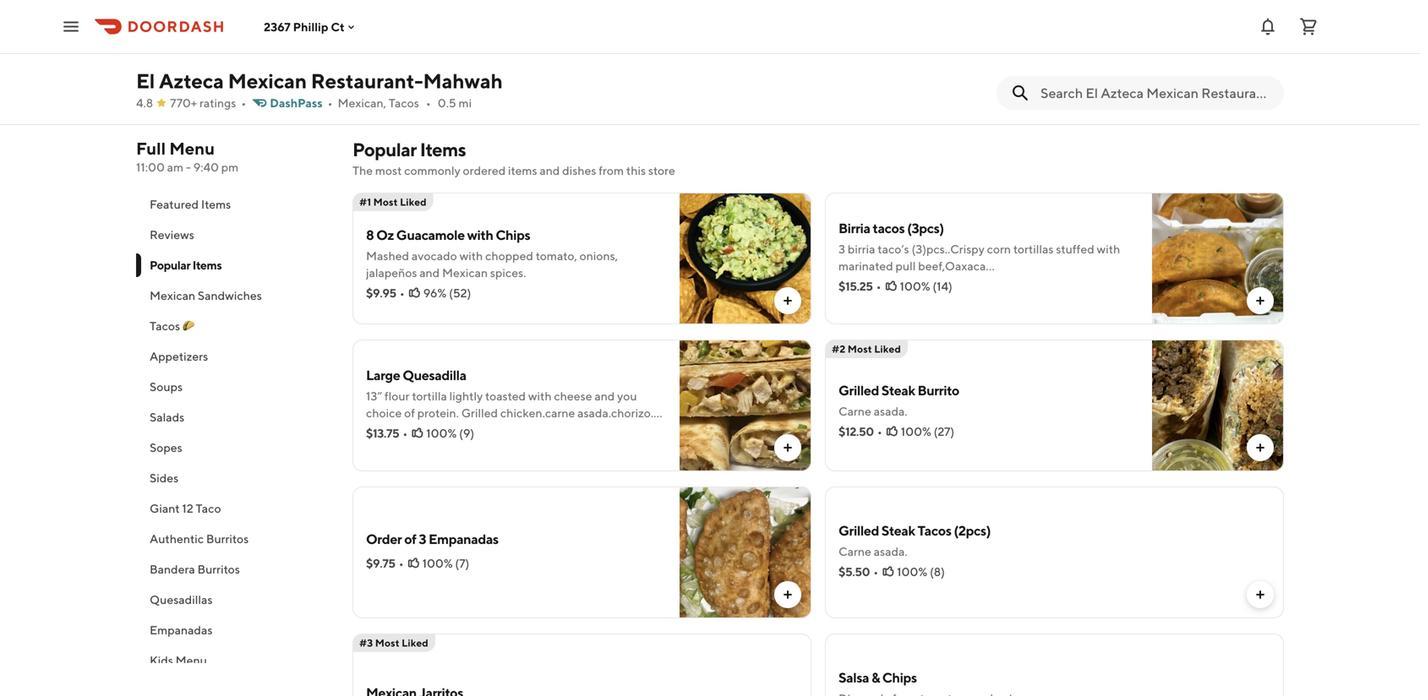 Task type: vqa. For each thing, say whether or not it's contained in the screenshot.
Taco
yes



Task type: locate. For each thing, give the bounding box(es) containing it.
0 vertical spatial add item to cart image
[[781, 294, 795, 308]]

liked for oz
[[400, 196, 427, 208]]

(8)
[[930, 565, 945, 579]]

mexican up (52)
[[442, 266, 488, 280]]

add item to cart image for 3 birria taco's (3)pcs..crispy corn tortillas stuffed with marinated pull beef,oaxaca cheese,onions,cilantro,green or red salsa, limes & beef broth on the side.
[[1254, 294, 1268, 308]]

beef.carnitas.
[[443, 423, 515, 437]]

chips up chopped
[[496, 227, 531, 243]]

100% (9)
[[426, 427, 475, 441]]

menu inside kids menu button
[[176, 654, 207, 668]]

quesadillas
[[150, 593, 213, 607]]

1 horizontal spatial popular
[[353, 139, 417, 161]]

bandera burritos
[[150, 563, 240, 577]]

asada. up $12.50 •
[[874, 405, 908, 419]]

• right ratings
[[241, 96, 246, 110]]

0 vertical spatial and
[[540, 164, 560, 178]]

100% down pull
[[900, 280, 931, 293]]

1 vertical spatial menu
[[176, 654, 207, 668]]

and left you
[[595, 389, 615, 403]]

lightly
[[450, 389, 483, 403]]

steak inside grilled steak burrito carne asada.
[[882, 383, 916, 399]]

liked right #3 at the bottom
[[402, 638, 429, 650]]

0 vertical spatial steak
[[882, 383, 916, 399]]

0 vertical spatial items
[[420, 139, 466, 161]]

1 horizontal spatial chips
[[883, 670, 917, 686]]

1 vertical spatial and
[[420, 266, 440, 280]]

1 vertical spatial 3
[[419, 532, 426, 548]]

bandera
[[150, 563, 195, 577]]

& left beef
[[1091, 276, 1098, 290]]

tacos down stars
[[389, 96, 419, 110]]

2 asada. from the top
[[874, 545, 908, 559]]

empanadas down quesadillas
[[150, 624, 213, 638]]

1 horizontal spatial and
[[540, 164, 560, 178]]

flour
[[385, 389, 410, 403]]

2 steak from the top
[[882, 523, 916, 539]]

the down with
[[505, 440, 523, 454]]

-
[[186, 160, 191, 174]]

mexican up tacos 🌮
[[150, 289, 195, 303]]

with up chicken.carne
[[528, 389, 552, 403]]

1 horizontal spatial the
[[887, 293, 905, 307]]

grilled up beef.carnitas.
[[462, 406, 498, 420]]

0 horizontal spatial and
[[420, 266, 440, 280]]

add item to cart image
[[1254, 294, 1268, 308], [781, 441, 795, 455], [1254, 441, 1268, 455], [781, 589, 795, 602]]

• right $12.50
[[878, 425, 883, 439]]

1 horizontal spatial tacos
[[389, 96, 419, 110]]

0 horizontal spatial 3
[[419, 532, 426, 548]]

0 vertical spatial liked
[[400, 196, 427, 208]]

1 vertical spatial grilled
[[462, 406, 498, 420]]

• right $5.50
[[874, 565, 879, 579]]

tomato,
[[536, 249, 577, 263]]

popular up most
[[353, 139, 417, 161]]

guacamole
[[396, 227, 465, 243]]

and right items
[[540, 164, 560, 178]]

1 vertical spatial of
[[404, 406, 415, 420]]

items up reviews button
[[201, 197, 231, 211]]

large quesadilla image
[[680, 340, 812, 472]]

2 horizontal spatial mexican
[[442, 266, 488, 280]]

0 vertical spatial asada.
[[874, 405, 908, 419]]

1 vertical spatial most
[[848, 343, 873, 355]]

1 vertical spatial tacos
[[150, 319, 180, 333]]

(3pcs)
[[908, 220, 945, 236]]

0 horizontal spatial add item to cart image
[[781, 294, 795, 308]]

(3)pcs..crispy
[[912, 242, 985, 256]]

you
[[617, 389, 637, 403]]

• right the $9.75
[[399, 557, 404, 571]]

0 vertical spatial burritos
[[206, 532, 249, 546]]

100% down the protein.
[[426, 427, 457, 441]]

0 horizontal spatial on
[[489, 440, 503, 454]]

asada. inside grilled steak burrito carne asada.
[[874, 405, 908, 419]]

$9.95
[[366, 286, 396, 300]]

0 vertical spatial carne
[[839, 405, 872, 419]]

asada. up 100% (8)
[[874, 545, 908, 559]]

steak inside grilled steak tacos (2pcs) carne asada.
[[882, 523, 916, 539]]

100% left (27)
[[901, 425, 932, 439]]

$15.25
[[839, 280, 873, 293]]

pull
[[896, 259, 916, 273]]

0 horizontal spatial popular
[[150, 258, 190, 272]]

1 vertical spatial &
[[872, 670, 880, 686]]

most right #1
[[373, 196, 398, 208]]

mahwah
[[423, 69, 503, 93]]

1 vertical spatial liked
[[875, 343, 901, 355]]

soups button
[[136, 372, 332, 403]]

chips inside 8 oz guacamole with chips mashed avocado with chopped tomato, onions, jalapeños and mexican spices.
[[496, 227, 531, 243]]

1 asada. from the top
[[874, 405, 908, 419]]

• right $9.95
[[400, 286, 405, 300]]

spices.
[[490, 266, 526, 280]]

the left side.
[[887, 293, 905, 307]]

0 vertical spatial chips
[[496, 227, 531, 243]]

2 vertical spatial grilled
[[839, 523, 879, 539]]

items for featured items
[[201, 197, 231, 211]]

side😋
[[525, 440, 559, 454]]

8
[[366, 227, 374, 243]]

items inside popular items the most commonly ordered items and dishes from this store
[[420, 139, 466, 161]]

items
[[508, 164, 537, 178]]

items up mexican sandwiches
[[193, 258, 222, 272]]

burritos down giant 12 taco button
[[206, 532, 249, 546]]

2 horizontal spatial tacos
[[918, 523, 952, 539]]

from
[[599, 164, 624, 178]]

1 horizontal spatial empanadas
[[429, 532, 499, 548]]

most right "#2"
[[848, 343, 873, 355]]

carne up $12.50
[[839, 405, 872, 419]]

mexican, tacos • 0.5 mi
[[338, 96, 472, 110]]

100% left (8)
[[897, 565, 928, 579]]

0 vertical spatial popular
[[353, 139, 417, 161]]

2 vertical spatial tacos
[[918, 523, 952, 539]]

giant 12 taco button
[[136, 494, 332, 524]]

large
[[366, 367, 400, 384]]

1 vertical spatial asada.
[[874, 545, 908, 559]]

$9.95 •
[[366, 286, 405, 300]]

menu up -
[[169, 139, 215, 159]]

tacos 🌮 button
[[136, 311, 332, 342]]

0 horizontal spatial the
[[505, 440, 523, 454]]

2 horizontal spatial and
[[595, 389, 615, 403]]

sandwiches
[[198, 289, 262, 303]]

$5.50 •
[[839, 565, 879, 579]]

most right #3 at the bottom
[[375, 638, 400, 650]]

8 oz guacamole with chips mashed avocado with chopped tomato, onions, jalapeños and mexican spices.
[[366, 227, 618, 280]]

this
[[627, 164, 646, 178]]

2 vertical spatial of
[[404, 532, 417, 548]]

taco's
[[878, 242, 910, 256]]

menu for kids
[[176, 654, 207, 668]]

1 vertical spatial steak
[[882, 523, 916, 539]]

0 vertical spatial mexican
[[228, 69, 307, 93]]

Item Search search field
[[1041, 84, 1271, 102]]

on inside birria tacos (3pcs) 3 birria taco's (3)pcs..crispy corn tortillas stuffed with marinated pull beef,oaxaca cheese,onions,cilantro,green or red salsa, limes & beef broth on the side.
[[871, 293, 885, 307]]

1 vertical spatial add item to cart image
[[1254, 589, 1268, 602]]

0 horizontal spatial empanadas
[[150, 624, 213, 638]]

of left the 5
[[375, 77, 385, 89]]

• right the $15.25 in the right top of the page
[[877, 280, 882, 293]]

4.8
[[136, 96, 153, 110]]

1 vertical spatial mexican
[[442, 266, 488, 280]]

mexican up dashpass
[[228, 69, 307, 93]]

& right salsa
[[872, 670, 880, 686]]

grilled inside large quesadilla 13" flour tortilla lightly toasted with cheese and you choice of protein. grilled chicken.carne asada.chorizo.al pastor.ground beef.carnitas. with lettuce picó de gallo guacamole sour cream on the side😋
[[462, 406, 498, 420]]

1 horizontal spatial &
[[1091, 276, 1098, 290]]

sides button
[[136, 463, 332, 494]]

grilled steak burrito image
[[1153, 340, 1285, 472]]

with inside large quesadilla 13" flour tortilla lightly toasted with cheese and you choice of protein. grilled chicken.carne asada.chorizo.al pastor.ground beef.carnitas. with lettuce picó de gallo guacamole sour cream on the side😋
[[528, 389, 552, 403]]

of right 'order'
[[404, 532, 417, 548]]

770+
[[170, 96, 197, 110]]

popular inside popular items the most commonly ordered items and dishes from this store
[[353, 139, 417, 161]]

of up pastor.ground at the bottom left
[[404, 406, 415, 420]]

• for $9.95 •
[[400, 286, 405, 300]]

steak left burrito
[[882, 383, 916, 399]]

2 carne from the top
[[839, 545, 872, 559]]

grilled inside grilled steak tacos (2pcs) carne asada.
[[839, 523, 879, 539]]

tacos left 🌮
[[150, 319, 180, 333]]

3 left birria
[[839, 242, 846, 256]]

burritos down the authentic burritos button
[[197, 563, 240, 577]]

100% (7)
[[422, 557, 470, 571]]

toasted
[[485, 389, 526, 403]]

gallo
[[629, 423, 655, 437]]

$5.50
[[839, 565, 870, 579]]

1 vertical spatial empanadas
[[150, 624, 213, 638]]

tacos inside button
[[150, 319, 180, 333]]

1 vertical spatial items
[[201, 197, 231, 211]]

popular down the reviews
[[150, 258, 190, 272]]

• for $15.25 •
[[877, 280, 882, 293]]

3 up 100% (7)
[[419, 532, 426, 548]]

carne up $5.50
[[839, 545, 872, 559]]

0 vertical spatial the
[[887, 293, 905, 307]]

grilled up $12.50 •
[[839, 383, 879, 399]]

1 horizontal spatial 3
[[839, 242, 846, 256]]

100% for grilled steak tacos (2pcs)
[[897, 565, 928, 579]]

stars
[[394, 77, 415, 89]]

1 vertical spatial on
[[489, 440, 503, 454]]

menu right kids
[[176, 654, 207, 668]]

1 vertical spatial the
[[505, 440, 523, 454]]

0 vertical spatial grilled
[[839, 383, 879, 399]]

protein.
[[418, 406, 459, 420]]

• down el azteca mexican restaurant-mahwah
[[328, 96, 333, 110]]

on inside large quesadilla 13" flour tortilla lightly toasted with cheese and you choice of protein. grilled chicken.carne asada.chorizo.al pastor.ground beef.carnitas. with lettuce picó de gallo guacamole sour cream on the side😋
[[489, 440, 503, 454]]

1 carne from the top
[[839, 405, 872, 419]]

tacos inside grilled steak tacos (2pcs) carne asada.
[[918, 523, 952, 539]]

ordered
[[463, 164, 506, 178]]

100%
[[900, 280, 931, 293], [901, 425, 932, 439], [426, 427, 457, 441], [422, 557, 453, 571], [897, 565, 928, 579]]

1 vertical spatial burritos
[[197, 563, 240, 577]]

#3 most liked
[[359, 638, 429, 650]]

menu
[[169, 139, 215, 159], [176, 654, 207, 668]]

el
[[136, 69, 155, 93]]

• for $13.75 •
[[403, 427, 408, 441]]

tortilla
[[412, 389, 447, 403]]

with right avocado
[[460, 249, 483, 263]]

2 vertical spatial items
[[193, 258, 222, 272]]

1 vertical spatial carne
[[839, 545, 872, 559]]

grilled for burrito
[[839, 383, 879, 399]]

liked right "#2"
[[875, 343, 901, 355]]

birria tacos (3pcs) image
[[1153, 193, 1285, 325]]

0 vertical spatial 3
[[839, 242, 846, 256]]

0 vertical spatial on
[[871, 293, 885, 307]]

and inside large quesadilla 13" flour tortilla lightly toasted with cheese and you choice of protein. grilled chicken.carne asada.chorizo.al pastor.ground beef.carnitas. with lettuce picó de gallo guacamole sour cream on the side😋
[[595, 389, 615, 403]]

tacos left (2pcs) on the bottom right of the page
[[918, 523, 952, 539]]

empanadas up (7)
[[429, 532, 499, 548]]

burritos inside button
[[197, 563, 240, 577]]

with inside birria tacos (3pcs) 3 birria taco's (3)pcs..crispy corn tortillas stuffed with marinated pull beef,oaxaca cheese,onions,cilantro,green or red salsa, limes & beef broth on the side.
[[1097, 242, 1121, 256]]

lettuce
[[547, 423, 585, 437]]

add item to cart image for 13" flour tortilla lightly toasted with cheese and you choice of protein. grilled chicken.carne asada.chorizo.al pastor.ground beef.carnitas. with lettuce picó de gallo guacamole sour cream on the side😋
[[781, 441, 795, 455]]

grilled up $5.50 •
[[839, 523, 879, 539]]

0 horizontal spatial tacos
[[150, 319, 180, 333]]

add item to cart image for grilled steak burrito
[[1254, 441, 1268, 455]]

$9.75 •
[[366, 557, 404, 571]]

2 vertical spatial mexican
[[150, 289, 195, 303]]

liked for steak
[[875, 343, 901, 355]]

carne inside grilled steak burrito carne asada.
[[839, 405, 872, 419]]

restaurant-
[[311, 69, 423, 93]]

featured
[[150, 197, 199, 211]]

items inside button
[[201, 197, 231, 211]]

add item to cart image
[[781, 294, 795, 308], [1254, 589, 1268, 602]]

authentic burritos button
[[136, 524, 332, 555]]

open menu image
[[61, 16, 81, 37]]

with right stuffed
[[1097, 242, 1121, 256]]

0 horizontal spatial &
[[872, 670, 880, 686]]

0 horizontal spatial mexican
[[150, 289, 195, 303]]

and down avocado
[[420, 266, 440, 280]]

on right 'broth'
[[871, 293, 885, 307]]

popular items
[[150, 258, 222, 272]]

bandera burritos button
[[136, 555, 332, 585]]

100% for birria tacos (3pcs)
[[900, 280, 931, 293]]

0 vertical spatial most
[[373, 196, 398, 208]]

order of 3 empanadas image
[[680, 487, 812, 619]]

and inside 8 oz guacamole with chips mashed avocado with chopped tomato, onions, jalapeños and mexican spices.
[[420, 266, 440, 280]]

grilled inside grilled steak burrito carne asada.
[[839, 383, 879, 399]]

0 vertical spatial &
[[1091, 276, 1098, 290]]

items up commonly
[[420, 139, 466, 161]]

quesadilla
[[403, 367, 467, 384]]

items
[[420, 139, 466, 161], [201, 197, 231, 211], [193, 258, 222, 272]]

&
[[1091, 276, 1098, 290], [872, 670, 880, 686]]

chips right salsa
[[883, 670, 917, 686]]

de
[[613, 423, 627, 437]]

cheese,onions,cilantro,green
[[839, 276, 993, 290]]

(7)
[[455, 557, 470, 571]]

el azteca mexican restaurant-mahwah
[[136, 69, 503, 93]]

burritos
[[206, 532, 249, 546], [197, 563, 240, 577]]

the inside large quesadilla 13" flour tortilla lightly toasted with cheese and you choice of protein. grilled chicken.carne asada.chorizo.al pastor.ground beef.carnitas. with lettuce picó de gallo guacamole sour cream on the side😋
[[505, 440, 523, 454]]

burritos inside button
[[206, 532, 249, 546]]

liked down commonly
[[400, 196, 427, 208]]

2 vertical spatial most
[[375, 638, 400, 650]]

giant
[[150, 502, 180, 516]]

steak up 100% (8)
[[882, 523, 916, 539]]

1 steak from the top
[[882, 383, 916, 399]]

birria
[[839, 220, 871, 236]]

2 vertical spatial and
[[595, 389, 615, 403]]

0 vertical spatial empanadas
[[429, 532, 499, 548]]

• for $5.50 •
[[874, 565, 879, 579]]

• right $13.75
[[403, 427, 408, 441]]

order
[[366, 532, 402, 548]]

0 vertical spatial menu
[[169, 139, 215, 159]]

order of 3 empanadas
[[366, 532, 499, 548]]

$13.75 •
[[366, 427, 408, 441]]

tacos
[[389, 96, 419, 110], [150, 319, 180, 333], [918, 523, 952, 539]]

0 horizontal spatial chips
[[496, 227, 531, 243]]

1 vertical spatial popular
[[150, 258, 190, 272]]

popular for popular items
[[150, 258, 190, 272]]

1 horizontal spatial on
[[871, 293, 885, 307]]

menu inside full menu 11:00 am - 9:40 pm
[[169, 139, 215, 159]]

on down beef.carnitas.
[[489, 440, 503, 454]]



Task type: describe. For each thing, give the bounding box(es) containing it.
2367
[[264, 20, 291, 34]]

13"
[[366, 389, 382, 403]]

featured items
[[150, 197, 231, 211]]

steak for burrito
[[882, 383, 916, 399]]

🌮
[[183, 319, 194, 333]]

mexican inside button
[[150, 289, 195, 303]]

$12.50
[[839, 425, 874, 439]]

most for grilled
[[848, 343, 873, 355]]

avocado
[[412, 249, 457, 263]]

burritos for authentic burritos
[[206, 532, 249, 546]]

(9)
[[459, 427, 475, 441]]

mexican inside 8 oz guacamole with chips mashed avocado with chopped tomato, onions, jalapeños and mexican spices.
[[442, 266, 488, 280]]

stuffed
[[1056, 242, 1095, 256]]

most for 8
[[373, 196, 398, 208]]

$9.75
[[366, 557, 396, 571]]

$15.25 •
[[839, 280, 882, 293]]

0 items, open order cart image
[[1299, 16, 1319, 37]]

#3
[[359, 638, 373, 650]]

chicken.carne
[[501, 406, 575, 420]]

sides
[[150, 471, 179, 485]]

items for popular items the most commonly ordered items and dishes from this store
[[420, 139, 466, 161]]

birria tacos (3pcs) 3 birria taco's (3)pcs..crispy corn tortillas stuffed with marinated pull beef,oaxaca cheese,onions,cilantro,green or red salsa, limes & beef broth on the side.
[[839, 220, 1125, 307]]

1 vertical spatial chips
[[883, 670, 917, 686]]

dashpass •
[[270, 96, 333, 110]]

ct
[[331, 20, 345, 34]]

cheese
[[554, 389, 592, 403]]

(14)
[[933, 280, 953, 293]]

3 inside birria tacos (3pcs) 3 birria taco's (3)pcs..crispy corn tortillas stuffed with marinated pull beef,oaxaca cheese,onions,cilantro,green or red salsa, limes & beef broth on the side.
[[839, 242, 846, 256]]

burritos for bandera burritos
[[197, 563, 240, 577]]

full menu 11:00 am - 9:40 pm
[[136, 139, 239, 174]]

grilled steak burrito carne asada.
[[839, 383, 960, 419]]

giant 12 taco
[[150, 502, 221, 516]]

tacos 🌮
[[150, 319, 194, 333]]

• for $9.75 •
[[399, 557, 404, 571]]

grilled for tacos
[[839, 523, 879, 539]]

broth
[[839, 293, 869, 307]]

featured items button
[[136, 189, 332, 220]]

menu for full
[[169, 139, 215, 159]]

#1
[[359, 196, 371, 208]]

the inside birria tacos (3pcs) 3 birria taco's (3)pcs..crispy corn tortillas stuffed with marinated pull beef,oaxaca cheese,onions,cilantro,green or red salsa, limes & beef broth on the side.
[[887, 293, 905, 307]]

beef,oaxaca
[[919, 259, 986, 273]]

2 vertical spatial liked
[[402, 638, 429, 650]]

b
[[1268, 6, 1278, 24]]

steak for tacos
[[882, 523, 916, 539]]

birria
[[848, 242, 876, 256]]

mexican sandwiches button
[[136, 281, 332, 311]]

and inside popular items the most commonly ordered items and dishes from this store
[[540, 164, 560, 178]]

#1 most liked
[[359, 196, 427, 208]]

100% left (7)
[[422, 557, 453, 571]]

limes
[[1060, 276, 1088, 290]]

mexican,
[[338, 96, 386, 110]]

• left 0.5
[[426, 96, 431, 110]]

of inside large quesadilla 13" flour tortilla lightly toasted with cheese and you choice of protein. grilled chicken.carne asada.chorizo.al pastor.ground beef.carnitas. with lettuce picó de gallo guacamole sour cream on the side😋
[[404, 406, 415, 420]]

2367 phillip ct button
[[264, 20, 358, 34]]

& inside birria tacos (3pcs) 3 birria taco's (3)pcs..crispy corn tortillas stuffed with marinated pull beef,oaxaca cheese,onions,cilantro,green or red salsa, limes & beef broth on the side.
[[1091, 276, 1098, 290]]

empanadas inside empanadas button
[[150, 624, 213, 638]]

corn
[[987, 242, 1012, 256]]

cream
[[453, 440, 486, 454]]

sopes button
[[136, 433, 332, 463]]

popular for popular items the most commonly ordered items and dishes from this store
[[353, 139, 417, 161]]

the
[[353, 164, 373, 178]]

• for dashpass •
[[328, 96, 333, 110]]

authentic burritos
[[150, 532, 249, 546]]

most
[[375, 164, 402, 178]]

8 oz guacamole with chips image
[[680, 193, 812, 325]]

marinated
[[839, 259, 894, 273]]

1 horizontal spatial add item to cart image
[[1254, 589, 1268, 602]]

$13.75
[[366, 427, 399, 441]]

(27)
[[934, 425, 955, 439]]

carne inside grilled steak tacos (2pcs) carne asada.
[[839, 545, 872, 559]]

grilled steak tacos (2pcs) carne asada.
[[839, 523, 991, 559]]

salsa,
[[1029, 276, 1058, 290]]

salsa & chips
[[839, 670, 917, 686]]

salsa
[[839, 670, 870, 686]]

mexican sandwiches
[[150, 289, 262, 303]]

empanadas button
[[136, 616, 332, 646]]

100% for large quesadilla
[[426, 427, 457, 441]]

pm
[[221, 160, 239, 174]]

asada.chorizo.al
[[578, 406, 663, 420]]

pastor.ground
[[366, 423, 441, 437]]

mi
[[459, 96, 472, 110]]

1 horizontal spatial mexican
[[228, 69, 307, 93]]

(52)
[[449, 286, 471, 300]]

chopped
[[486, 249, 534, 263]]

appetizers
[[150, 350, 208, 364]]

sopes
[[150, 441, 182, 455]]

0 vertical spatial tacos
[[389, 96, 419, 110]]

phillip
[[293, 20, 329, 34]]

with up chopped
[[467, 227, 494, 243]]

store
[[649, 164, 676, 178]]

large quesadilla 13" flour tortilla lightly toasted with cheese and you choice of protein. grilled chicken.carne asada.chorizo.al pastor.ground beef.carnitas. with lettuce picó de gallo guacamole sour cream on the side😋
[[366, 367, 663, 454]]

beef
[[1101, 276, 1125, 290]]

sour
[[428, 440, 451, 454]]

100% (27)
[[901, 425, 955, 439]]

azteca
[[159, 69, 224, 93]]

items for popular items
[[193, 258, 222, 272]]

kids
[[150, 654, 173, 668]]

0 vertical spatial of
[[375, 77, 385, 89]]

authentic
[[150, 532, 204, 546]]

• for $12.50 •
[[878, 425, 883, 439]]

asada. inside grilled steak tacos (2pcs) carne asada.
[[874, 545, 908, 559]]

popular items the most commonly ordered items and dishes from this store
[[353, 139, 676, 178]]

$12.50 •
[[839, 425, 883, 439]]

onions,
[[580, 249, 618, 263]]

taco
[[196, 502, 221, 516]]

notification bell image
[[1258, 16, 1279, 37]]

of 5 stars
[[375, 77, 415, 89]]

9:40
[[193, 160, 219, 174]]

soups
[[150, 380, 183, 394]]

red
[[1009, 276, 1027, 290]]

reviews
[[150, 228, 194, 242]]



